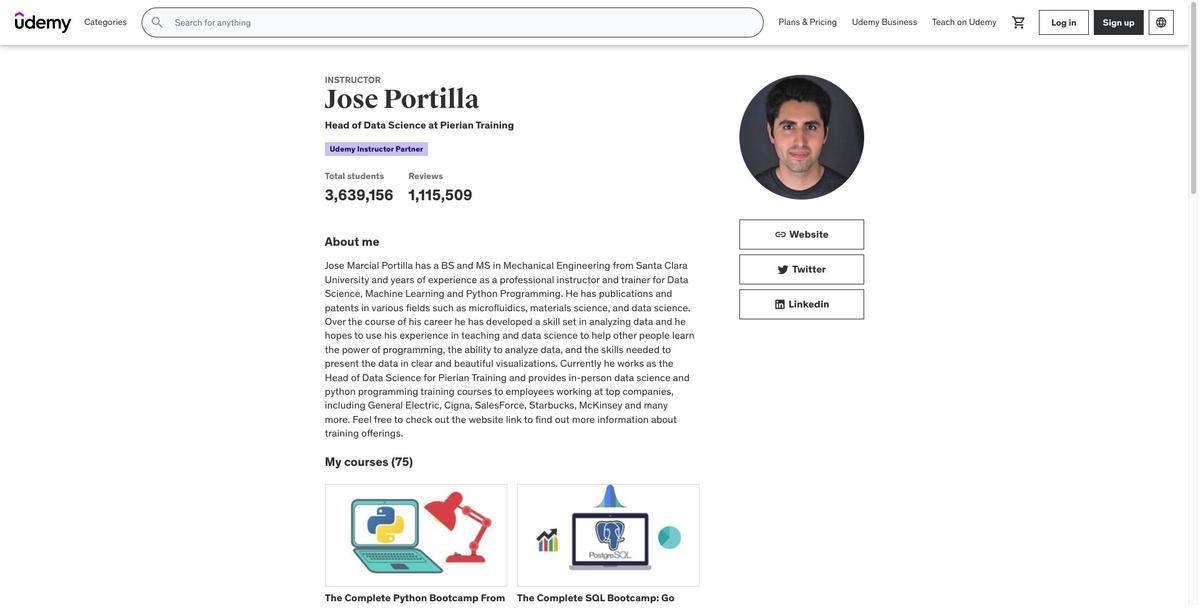 Task type: describe. For each thing, give the bounding box(es) containing it.
employees
[[506, 385, 554, 398]]

1 vertical spatial data
[[667, 273, 689, 286]]

more. feel
[[325, 413, 372, 425]]

small image for twitter
[[777, 263, 790, 276]]

partner
[[396, 144, 423, 154]]

about me
[[325, 234, 380, 249]]

salesforce,
[[475, 399, 527, 412]]

course
[[365, 315, 395, 328]]

website
[[469, 413, 504, 425]]

mechanical
[[503, 259, 554, 272]]

reviews 1,115,509
[[409, 170, 473, 205]]

0 vertical spatial has
[[415, 259, 431, 272]]

portilla for marcial
[[382, 259, 413, 272]]

(75)
[[391, 455, 413, 470]]

and right clear
[[435, 357, 452, 370]]

0 horizontal spatial as
[[456, 301, 466, 314]]

0 horizontal spatial courses
[[344, 455, 389, 470]]

of down present
[[351, 371, 360, 384]]

use
[[366, 329, 382, 342]]

skills
[[601, 343, 624, 356]]

publications
[[599, 287, 653, 300]]

marcial
[[347, 259, 379, 272]]

the ability
[[448, 343, 491, 356]]

needed
[[626, 343, 660, 356]]

works
[[618, 357, 644, 370]]

including
[[325, 399, 366, 412]]

data inside instructor jose portilla head of data science at pierian training
[[364, 118, 386, 131]]

data down works
[[614, 371, 634, 384]]

data up programming
[[378, 357, 398, 370]]

find
[[536, 413, 553, 425]]

other
[[613, 329, 637, 342]]

1 horizontal spatial he
[[604, 357, 615, 370]]

log in
[[1052, 17, 1077, 28]]

analyze
[[505, 343, 538, 356]]

teach on udemy link
[[925, 7, 1004, 37]]

experience
[[400, 329, 449, 342]]

pierian inside jose marcial portilla has a bs and ms in mechanical engineering from santa clara university and years of experience as a professional instructor and trainer for data science, machine learning and python programming. he has publications and patents in various fields such as microfluidics, materials science, and data science. over the course of his career he has developed a skill set in analyzing data and he hopes to use his experience in teaching and data science to help other people learn the power of programming, the ability to analyze data, and the skills needed to present the data in clear and beautiful visualizations. currently he works as the head of data science for pierian training and provides in-person data science and python programming training courses to employees working at top companies, including general electric, cigna, salesforce, starbucks, mckinsey and many more. feel free to check out the website link to find out more information about training offerings.
[[438, 371, 470, 384]]

person
[[581, 371, 612, 384]]

and down science.
[[656, 315, 673, 328]]

microfluidics, materials
[[469, 301, 572, 314]]

total students 3,639,156
[[325, 170, 394, 205]]

0 horizontal spatial he
[[455, 315, 466, 328]]

instructor jose portilla head of data science at pierian training
[[325, 74, 514, 131]]

hopes
[[325, 329, 352, 342]]

my courses (75)
[[325, 455, 413, 470]]

1,115,509
[[409, 185, 473, 205]]

such
[[433, 301, 454, 314]]

2 vertical spatial has
[[468, 315, 484, 328]]

0 horizontal spatial training
[[325, 427, 359, 439]]

plans & pricing
[[779, 16, 837, 28]]

free
[[374, 413, 392, 425]]

the down hopes
[[325, 343, 340, 356]]

the down needed
[[659, 357, 674, 370]]

training
[[476, 118, 514, 131]]

check
[[406, 413, 432, 425]]

and years
[[372, 273, 415, 286]]

and up science.
[[656, 287, 672, 300]]

people
[[639, 329, 670, 342]]

go
[[662, 591, 675, 604]]

python inside jose marcial portilla has a bs and ms in mechanical engineering from santa clara university and years of experience as a professional instructor and trainer for data science, machine learning and python programming. he has publications and patents in various fields such as microfluidics, materials science, and data science. over the course of his career he has developed a skill set in analyzing data and he hopes to use his experience in teaching and data science to help other people learn the power of programming, the ability to analyze data, and the skills needed to present the data in clear and beautiful visualizations. currently he works as the head of data science for pierian training and provides in-person data science and python programming training courses to employees working at top companies, including general electric, cigna, salesforce, starbucks, mckinsey and many more. feel free to check out the website link to find out more information about training offerings.
[[466, 287, 498, 300]]

1 out from the left
[[435, 413, 450, 425]]

plans
[[779, 16, 800, 28]]

about
[[651, 413, 677, 425]]

santa
[[636, 259, 662, 272]]

python
[[325, 385, 356, 398]]

university
[[325, 273, 369, 286]]

general
[[368, 399, 403, 412]]

teach
[[932, 16, 955, 28]]

the for zero
[[325, 591, 342, 604]]

1 horizontal spatial training
[[421, 385, 455, 398]]

electric,
[[405, 399, 442, 412]]

on
[[957, 16, 967, 28]]

career
[[424, 315, 452, 328]]

data down 'publications' in the top of the page
[[632, 301, 652, 314]]

pricing
[[810, 16, 837, 28]]

1 horizontal spatial as
[[480, 273, 490, 286]]

log
[[1052, 17, 1067, 28]]

me
[[362, 234, 380, 249]]

machine
[[365, 287, 403, 300]]

3,639,156
[[325, 185, 394, 205]]

top
[[606, 385, 620, 398]]

the complete python bootcamp from zero to hero in python
[[325, 591, 505, 605]]

engineering
[[556, 259, 610, 272]]

at inside jose marcial portilla has a bs and ms in mechanical engineering from santa clara university and years of experience as a professional instructor and trainer for data science, machine learning and python programming. he has publications and patents in various fields such as microfluidics, materials science, and data science. over the course of his career he has developed a skill set in analyzing data and he hopes to use his experience in teaching and data science to help other people learn the power of programming, the ability to analyze data, and the skills needed to present the data in clear and beautiful visualizations. currently he works as the head of data science for pierian training and provides in-person data science and python programming training courses to employees working at top companies, including general electric, cigna, salesforce, starbucks, mckinsey and many more. feel free to check out the website link to find out more information about training offerings.
[[595, 385, 603, 398]]

over
[[325, 315, 346, 328]]

website link
[[739, 220, 864, 250]]

in-
[[569, 371, 581, 384]]

udemy for udemy business
[[852, 16, 880, 28]]

analyzing
[[589, 315, 631, 328]]

teaching
[[461, 329, 500, 342]]

complete for to
[[537, 591, 583, 604]]

the down patents
[[348, 315, 363, 328]]

choose a language image
[[1155, 16, 1168, 29]]

2 horizontal spatial udemy
[[969, 16, 997, 28]]

udemy business
[[852, 16, 917, 28]]

twitter
[[792, 263, 826, 276]]

2 out from the left
[[555, 413, 570, 425]]

at inside instructor jose portilla head of data science at pierian training
[[428, 118, 438, 131]]

instructor inside instructor jose portilla head of data science at pierian training
[[325, 74, 381, 86]]

working
[[556, 385, 592, 398]]

developed
[[486, 315, 533, 328]]

teach on udemy
[[932, 16, 997, 28]]

jose inside instructor jose portilla head of data science at pierian training
[[325, 84, 379, 115]]

business
[[882, 16, 917, 28]]

patents
[[325, 301, 359, 314]]

twitter link
[[739, 255, 864, 285]]

Search for anything text field
[[172, 12, 748, 33]]

from inside "the complete sql bootcamp: go from zero to hero"
[[517, 603, 540, 605]]

about
[[325, 234, 359, 249]]

website
[[790, 228, 829, 241]]

clara
[[665, 259, 688, 272]]



Task type: vqa. For each thing, say whether or not it's contained in the screenshot.
out
yes



Task type: locate. For each thing, give the bounding box(es) containing it.
udemy right the on
[[969, 16, 997, 28]]

the
[[325, 591, 342, 604], [517, 591, 535, 604]]

to inside the complete python bootcamp from zero to hero in python
[[349, 603, 359, 605]]

1 horizontal spatial hero
[[578, 603, 601, 605]]

1 zero from the left
[[325, 603, 346, 605]]

the inside "the complete sql bootcamp: go from zero to hero"
[[517, 591, 535, 604]]

jose marcial portilla has a bs and ms in mechanical engineering from santa clara university and years of experience as a professional instructor and trainer for data science, machine learning and python programming. he has publications and patents in various fields such as microfluidics, materials science, and data science. over the course of his career he has developed a skill set in analyzing data and he hopes to use his experience in teaching and data science to help other people learn the power of programming, the ability to analyze data, and the skills needed to present the data in clear and beautiful visualizations. currently he works as the head of data science for pierian training and provides in-person data science and python programming training courses to employees working at top companies, including general electric, cigna, salesforce, starbucks, mckinsey and many more. feel free to check out the website link to find out more information about training offerings.
[[325, 259, 695, 439]]

the inside the complete python bootcamp from zero to hero in python
[[325, 591, 342, 604]]

1 vertical spatial head
[[325, 371, 349, 384]]

portilla for jose
[[383, 84, 479, 115]]

for down "santa"
[[653, 273, 665, 286]]

as right such
[[456, 301, 466, 314]]

jose
[[325, 84, 379, 115], [325, 259, 345, 272]]

1 horizontal spatial from
[[613, 259, 634, 272]]

1 vertical spatial at
[[595, 385, 603, 398]]

science,
[[325, 287, 363, 300]]

complete for hero
[[345, 591, 391, 604]]

his down fields
[[409, 315, 422, 328]]

complete inside the complete python bootcamp from zero to hero in python
[[345, 591, 391, 604]]

jose up udemy instructor partner
[[325, 84, 379, 115]]

hero inside the complete python bootcamp from zero to hero in python
[[361, 603, 384, 605]]

small image left twitter
[[777, 263, 790, 276]]

2 horizontal spatial a
[[535, 315, 540, 328]]

0 horizontal spatial zero
[[325, 603, 346, 605]]

to inside "the complete sql bootcamp: go from zero to hero"
[[566, 603, 576, 605]]

0 horizontal spatial out
[[435, 413, 450, 425]]

data up analyze
[[522, 329, 542, 342]]

cigna,
[[444, 399, 473, 412]]

2 vertical spatial data
[[362, 371, 383, 384]]

help
[[592, 329, 611, 342]]

at up the reviews
[[428, 118, 438, 131]]

jose inside jose marcial portilla has a bs and ms in mechanical engineering from santa clara university and years of experience as a professional instructor and trainer for data science, machine learning and python programming. he has publications and patents in various fields such as microfluidics, materials science, and data science. over the course of his career he has developed a skill set in analyzing data and he hopes to use his experience in teaching and data science to help other people learn the power of programming, the ability to analyze data, and the skills needed to present the data in clear and beautiful visualizations. currently he works as the head of data science for pierian training and provides in-person data science and python programming training courses to employees working at top companies, including general electric, cigna, salesforce, starbucks, mckinsey and many more. feel free to check out the website link to find out more information about training offerings.
[[325, 259, 345, 272]]

at
[[428, 118, 438, 131], [595, 385, 603, 398]]

0 vertical spatial his
[[409, 315, 422, 328]]

as down ms
[[480, 273, 490, 286]]

and up companies,
[[673, 371, 690, 384]]

1 horizontal spatial for
[[653, 273, 665, 286]]

pierian down beautiful
[[438, 371, 470, 384]]

science
[[544, 329, 578, 342], [637, 371, 671, 384]]

shopping cart with 0 items image
[[1012, 15, 1027, 30]]

0 horizontal spatial hero
[[361, 603, 384, 605]]

training down 'more. feel'
[[325, 427, 359, 439]]

training and
[[472, 371, 526, 384]]

out down 'cigna,'
[[435, 413, 450, 425]]

1 horizontal spatial his
[[409, 315, 422, 328]]

udemy left business
[[852, 16, 880, 28]]

1 vertical spatial pierian
[[438, 371, 470, 384]]

0 vertical spatial at
[[428, 118, 438, 131]]

2 vertical spatial a
[[535, 315, 540, 328]]

science inside instructor jose portilla head of data science at pierian training
[[388, 118, 426, 131]]

1 vertical spatial small image
[[777, 263, 790, 276]]

data,
[[541, 343, 563, 356]]

zero inside the complete python bootcamp from zero to hero in python
[[325, 603, 346, 605]]

small image inside twitter "link"
[[777, 263, 790, 276]]

1 vertical spatial portilla
[[382, 259, 413, 272]]

0 vertical spatial data
[[364, 118, 386, 131]]

linkedin link
[[739, 290, 864, 320]]

1 vertical spatial for
[[424, 371, 436, 384]]

sign up link
[[1094, 10, 1144, 35]]

2 hero from the left
[[578, 603, 601, 605]]

learn
[[672, 329, 695, 342]]

2 the from the left
[[517, 591, 535, 604]]

head inside jose marcial portilla has a bs and ms in mechanical engineering from santa clara university and years of experience as a professional instructor and trainer for data science, machine learning and python programming. he has publications and patents in various fields such as microfluidics, materials science, and data science. over the course of his career he has developed a skill set in analyzing data and he hopes to use his experience in teaching and data science to help other people learn the power of programming, the ability to analyze data, and the skills needed to present the data in clear and beautiful visualizations. currently he works as the head of data science for pierian training and provides in-person data science and python programming training courses to employees working at top companies, including general electric, cigna, salesforce, starbucks, mckinsey and many more. feel free to check out the website link to find out more information about training offerings.
[[325, 371, 349, 384]]

0 horizontal spatial udemy
[[330, 144, 355, 154]]

categories
[[84, 16, 127, 28]]

pierian left 'training'
[[440, 118, 474, 131]]

sign up
[[1103, 17, 1135, 28]]

small image inside the "website" link
[[775, 228, 787, 241]]

data
[[364, 118, 386, 131], [667, 273, 689, 286], [362, 371, 383, 384]]

from up trainer
[[613, 259, 634, 272]]

1 horizontal spatial zero
[[542, 603, 564, 605]]

science,
[[574, 301, 610, 314]]

zero inside "the complete sql bootcamp: go from zero to hero"
[[542, 603, 564, 605]]

ms
[[476, 259, 491, 272]]

the complete sql bootcamp: go from zero to hero link
[[517, 591, 675, 605]]

of inside instructor jose portilla head of data science at pierian training
[[352, 118, 361, 131]]

out down starbucks,
[[555, 413, 570, 425]]

1 horizontal spatial courses
[[457, 385, 492, 398]]

1 horizontal spatial complete
[[537, 591, 583, 604]]

in inside the complete python bootcamp from zero to hero in python
[[386, 603, 395, 605]]

2 horizontal spatial he
[[675, 315, 686, 328]]

for down clear
[[424, 371, 436, 384]]

0 vertical spatial as
[[480, 273, 490, 286]]

instructor
[[325, 74, 381, 86], [357, 144, 394, 154]]

&
[[802, 16, 808, 28]]

and up information
[[625, 399, 642, 412]]

0 vertical spatial jose
[[325, 84, 379, 115]]

2 horizontal spatial has
[[581, 287, 597, 300]]

0 horizontal spatial complete
[[345, 591, 391, 604]]

1 vertical spatial instructor
[[357, 144, 394, 154]]

skill
[[543, 315, 560, 328]]

udemy instructor partner
[[330, 144, 423, 154]]

programming,
[[383, 343, 445, 356]]

of down 'use'
[[372, 343, 380, 356]]

1 vertical spatial as
[[456, 301, 466, 314]]

the for from
[[517, 591, 535, 604]]

has left bs
[[415, 259, 431, 272]]

0 vertical spatial training
[[421, 385, 455, 398]]

pierian inside instructor jose portilla head of data science at pierian training
[[440, 118, 474, 131]]

2 vertical spatial as
[[647, 357, 657, 370]]

and down developed
[[503, 329, 519, 342]]

as down needed
[[647, 357, 657, 370]]

the complete sql bootcamp: go from zero to hero
[[517, 591, 675, 605]]

1 vertical spatial science
[[386, 371, 421, 384]]

the
[[348, 315, 363, 328], [325, 343, 340, 356], [584, 343, 599, 356], [361, 357, 376, 370], [659, 357, 674, 370], [452, 413, 466, 425]]

0 horizontal spatial from
[[517, 603, 540, 605]]

1 head from the top
[[325, 118, 350, 131]]

0 vertical spatial pierian
[[440, 118, 474, 131]]

of up udemy instructor partner
[[352, 118, 361, 131]]

hero inside "the complete sql bootcamp: go from zero to hero"
[[578, 603, 601, 605]]

0 horizontal spatial science
[[544, 329, 578, 342]]

from right the from
[[517, 603, 540, 605]]

0 horizontal spatial a
[[434, 259, 439, 272]]

udemy up total in the left top of the page
[[330, 144, 355, 154]]

he down skills
[[604, 357, 615, 370]]

he up learn in the right bottom of the page
[[675, 315, 686, 328]]

portilla up the and years
[[382, 259, 413, 272]]

from
[[613, 259, 634, 272], [517, 603, 540, 605]]

0 vertical spatial portilla
[[383, 84, 479, 115]]

courses up 'cigna,'
[[457, 385, 492, 398]]

1 horizontal spatial the
[[517, 591, 535, 604]]

1 jose from the top
[[325, 84, 379, 115]]

has
[[415, 259, 431, 272], [581, 287, 597, 300], [468, 315, 484, 328]]

and down of experience
[[447, 287, 464, 300]]

the down 'cigna,'
[[452, 413, 466, 425]]

small image
[[774, 298, 786, 311]]

he right career
[[455, 315, 466, 328]]

science up programming
[[386, 371, 421, 384]]

0 vertical spatial for
[[653, 273, 665, 286]]

instructor
[[557, 273, 600, 286]]

from
[[481, 591, 505, 604]]

small image for website
[[775, 228, 787, 241]]

portilla inside jose marcial portilla has a bs and ms in mechanical engineering from santa clara university and years of experience as a professional instructor and trainer for data science, machine learning and python programming. he has publications and patents in various fields such as microfluidics, materials science, and data science. over the course of his career he has developed a skill set in analyzing data and he hopes to use his experience in teaching and data science to help other people learn the power of programming, the ability to analyze data, and the skills needed to present the data in clear and beautiful visualizations. currently he works as the head of data science for pierian training and provides in-person data science and python programming training courses to employees working at top companies, including general electric, cigna, salesforce, starbucks, mckinsey and many more. feel free to check out the website link to find out more information about training offerings.
[[382, 259, 413, 272]]

present
[[325, 357, 359, 370]]

udemy image
[[15, 12, 72, 33]]

and up 'publications' in the top of the page
[[602, 273, 619, 286]]

1 horizontal spatial out
[[555, 413, 570, 425]]

data up programming
[[362, 371, 383, 384]]

courses
[[457, 385, 492, 398], [344, 455, 389, 470]]

jose portilla image
[[739, 75, 864, 200]]

of down various
[[398, 315, 406, 328]]

from inside jose marcial portilla has a bs and ms in mechanical engineering from santa clara university and years of experience as a professional instructor and trainer for data science, machine learning and python programming. he has publications and patents in various fields such as microfluidics, materials science, and data science. over the course of his career he has developed a skill set in analyzing data and he hopes to use his experience in teaching and data science to help other people learn the power of programming, the ability to analyze data, and the skills needed to present the data in clear and beautiful visualizations. currently he works as the head of data science for pierian training and provides in-person data science and python programming training courses to employees working at top companies, including general electric, cigna, salesforce, starbucks, mckinsey and many more. feel free to check out the website link to find out more information about training offerings.
[[613, 259, 634, 272]]

submit search image
[[150, 15, 165, 30]]

log in link
[[1039, 10, 1089, 35]]

portilla up partner
[[383, 84, 479, 115]]

reviews
[[409, 170, 443, 182]]

head up udemy instructor partner
[[325, 118, 350, 131]]

has up science,
[[581, 287, 597, 300]]

0 horizontal spatial at
[[428, 118, 438, 131]]

1 horizontal spatial has
[[468, 315, 484, 328]]

1 horizontal spatial science
[[637, 371, 671, 384]]

0 vertical spatial instructor
[[325, 74, 381, 86]]

a left professional on the left of page
[[492, 273, 497, 286]]

bs
[[441, 259, 454, 272]]

linkedin
[[789, 298, 830, 310]]

set
[[563, 315, 577, 328]]

1 vertical spatial jose
[[325, 259, 345, 272]]

0 vertical spatial courses
[[457, 385, 492, 398]]

programming.
[[500, 287, 563, 300]]

python
[[466, 287, 498, 300], [393, 591, 427, 604], [397, 603, 431, 605]]

the complete python bootcamp from zero to hero in python link
[[325, 591, 505, 605]]

1 vertical spatial a
[[492, 273, 497, 286]]

bootcamp
[[429, 591, 479, 604]]

power
[[342, 343, 369, 356]]

udemy business link
[[845, 7, 925, 37]]

data down clara
[[667, 273, 689, 286]]

courses down offerings.
[[344, 455, 389, 470]]

2 complete from the left
[[537, 591, 583, 604]]

a left skill
[[535, 315, 540, 328]]

science inside jose marcial portilla has a bs and ms in mechanical engineering from santa clara university and years of experience as a professional instructor and trainer for data science, machine learning and python programming. he has publications and patents in various fields such as microfluidics, materials science, and data science. over the course of his career he has developed a skill set in analyzing data and he hopes to use his experience in teaching and data science to help other people learn the power of programming, the ability to analyze data, and the skills needed to present the data in clear and beautiful visualizations. currently he works as the head of data science for pierian training and provides in-person data science and python programming training courses to employees working at top companies, including general electric, cigna, salesforce, starbucks, mckinsey and many more. feel free to check out the website link to find out more information about training offerings.
[[386, 371, 421, 384]]

courses inside jose marcial portilla has a bs and ms in mechanical engineering from santa clara university and years of experience as a professional instructor and trainer for data science, machine learning and python programming. he has publications and patents in various fields such as microfluidics, materials science, and data science. over the course of his career he has developed a skill set in analyzing data and he hopes to use his experience in teaching and data science to help other people learn the power of programming, the ability to analyze data, and the skills needed to present the data in clear and beautiful visualizations. currently he works as the head of data science for pierian training and provides in-person data science and python programming training courses to employees working at top companies, including general electric, cigna, salesforce, starbucks, mckinsey and many more. feel free to check out the website link to find out more information about training offerings.
[[457, 385, 492, 398]]

and right bs
[[457, 259, 474, 272]]

science
[[388, 118, 426, 131], [386, 371, 421, 384]]

science up companies,
[[637, 371, 671, 384]]

2 zero from the left
[[542, 603, 564, 605]]

science.
[[654, 301, 691, 314]]

2 jose from the top
[[325, 259, 345, 272]]

science up partner
[[388, 118, 426, 131]]

1 horizontal spatial udemy
[[852, 16, 880, 28]]

total
[[325, 170, 345, 182]]

and down 'publications' in the top of the page
[[613, 301, 629, 314]]

1 the from the left
[[325, 591, 342, 604]]

1 vertical spatial his
[[384, 329, 397, 342]]

sign
[[1103, 17, 1122, 28]]

and up currently at bottom
[[565, 343, 582, 356]]

0 vertical spatial from
[[613, 259, 634, 272]]

jose up university at the left of the page
[[325, 259, 345, 272]]

udemy
[[852, 16, 880, 28], [969, 16, 997, 28], [330, 144, 355, 154]]

small image left 'website'
[[775, 228, 787, 241]]

plans & pricing link
[[771, 7, 845, 37]]

0 horizontal spatial has
[[415, 259, 431, 272]]

at left top
[[595, 385, 603, 398]]

1 vertical spatial has
[[581, 287, 597, 300]]

1 horizontal spatial a
[[492, 273, 497, 286]]

beautiful
[[454, 357, 494, 370]]

1 vertical spatial courses
[[344, 455, 389, 470]]

0 vertical spatial small image
[[775, 228, 787, 241]]

0 horizontal spatial the
[[325, 591, 342, 604]]

programming
[[358, 385, 418, 398]]

0 horizontal spatial his
[[384, 329, 397, 342]]

the down 'help'
[[584, 343, 599, 356]]

various
[[372, 301, 404, 314]]

has up the teaching
[[468, 315, 484, 328]]

and
[[457, 259, 474, 272], [602, 273, 619, 286], [447, 287, 464, 300], [656, 287, 672, 300], [613, 301, 629, 314], [656, 315, 673, 328], [503, 329, 519, 342], [565, 343, 582, 356], [435, 357, 452, 370], [673, 371, 690, 384], [625, 399, 642, 412]]

head up python
[[325, 371, 349, 384]]

2 horizontal spatial as
[[647, 357, 657, 370]]

training up electric,
[[421, 385, 455, 398]]

a left bs
[[434, 259, 439, 272]]

1 vertical spatial from
[[517, 603, 540, 605]]

companies,
[[623, 385, 674, 398]]

1 hero from the left
[[361, 603, 384, 605]]

his right 'use'
[[384, 329, 397, 342]]

zero
[[325, 603, 346, 605], [542, 603, 564, 605]]

sql
[[585, 591, 605, 604]]

1 vertical spatial science
[[637, 371, 671, 384]]

small image
[[775, 228, 787, 241], [777, 263, 790, 276]]

link
[[506, 413, 522, 425]]

data up 'people'
[[634, 315, 653, 328]]

2 head from the top
[[325, 371, 349, 384]]

1 horizontal spatial at
[[595, 385, 603, 398]]

udemy for udemy instructor partner
[[330, 144, 355, 154]]

head inside instructor jose portilla head of data science at pierian training
[[325, 118, 350, 131]]

offerings.
[[361, 427, 403, 439]]

up
[[1124, 17, 1135, 28]]

the down power
[[361, 357, 376, 370]]

0 vertical spatial a
[[434, 259, 439, 272]]

1 vertical spatial training
[[325, 427, 359, 439]]

complete inside "the complete sql bootcamp: go from zero to hero"
[[537, 591, 583, 604]]

0 horizontal spatial for
[[424, 371, 436, 384]]

of
[[352, 118, 361, 131], [398, 315, 406, 328], [372, 343, 380, 356], [351, 371, 360, 384]]

0 vertical spatial science
[[544, 329, 578, 342]]

0 vertical spatial head
[[325, 118, 350, 131]]

portilla inside instructor jose portilla head of data science at pierian training
[[383, 84, 479, 115]]

data up udemy instructor partner
[[364, 118, 386, 131]]

students
[[347, 170, 384, 182]]

starbucks,
[[529, 399, 577, 412]]

clear
[[411, 357, 433, 370]]

science down set
[[544, 329, 578, 342]]

0 vertical spatial science
[[388, 118, 426, 131]]

1 complete from the left
[[345, 591, 391, 604]]

for
[[653, 273, 665, 286], [424, 371, 436, 384]]



